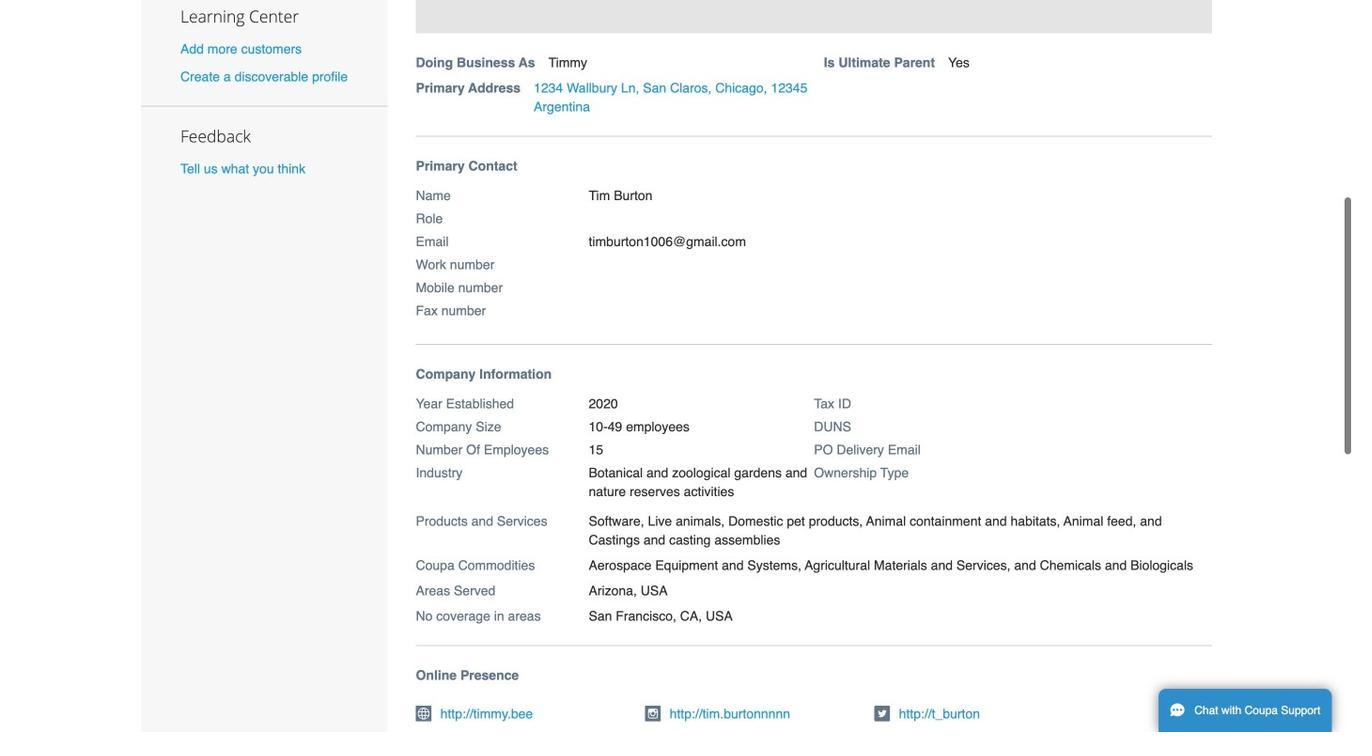 Task type: locate. For each thing, give the bounding box(es) containing it.
banner
[[409, 0, 1232, 137]]



Task type: vqa. For each thing, say whether or not it's contained in the screenshot.
"banner"
yes



Task type: describe. For each thing, give the bounding box(es) containing it.
background image
[[416, 0, 1213, 34]]



